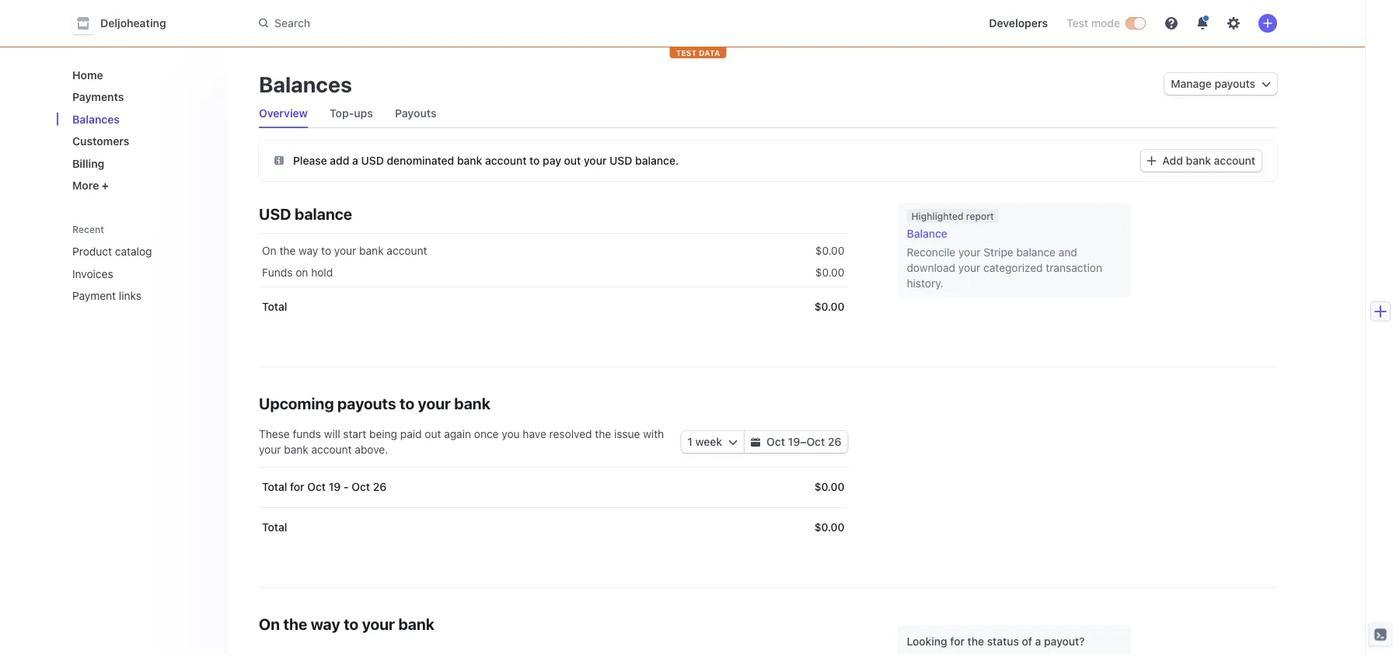 Task type: vqa. For each thing, say whether or not it's contained in the screenshot.
the $0.00 corresponding to fifth row from the top of the page
yes



Task type: locate. For each thing, give the bounding box(es) containing it.
2 horizontal spatial svg image
[[1262, 79, 1272, 89]]

these funds will start being paid out again once you have resolved the issue with your bank account above.
[[259, 428, 664, 457]]

above.
[[355, 444, 388, 457]]

tab list
[[253, 100, 1278, 128]]

to
[[530, 154, 540, 167], [321, 245, 331, 257], [400, 394, 415, 413], [344, 615, 359, 633]]

payouts right manage
[[1215, 77, 1256, 90]]

svg image
[[1262, 79, 1272, 89], [729, 438, 738, 447], [751, 438, 761, 447]]

total down "these"
[[262, 481, 287, 494]]

for left - at the bottom left of page
[[290, 481, 305, 494]]

1 week button
[[682, 432, 744, 453]]

pay
[[543, 154, 561, 167]]

total down total for oct 19 - oct 26
[[262, 521, 287, 534]]

payments
[[72, 91, 124, 103]]

please add a usd denominated bank account to pay out your usd balance.
[[293, 154, 679, 167]]

balance link
[[907, 226, 1122, 242]]

balances
[[259, 71, 352, 97], [72, 113, 120, 126]]

19
[[788, 436, 800, 449], [329, 481, 341, 494]]

search
[[275, 17, 310, 29]]

account
[[485, 154, 527, 167], [1214, 154, 1256, 167], [387, 245, 427, 257], [312, 444, 352, 457]]

2 grid from the top
[[259, 467, 848, 548]]

svg image inside add bank account button
[[1147, 156, 1157, 166]]

billing
[[72, 157, 104, 170]]

balance.
[[635, 154, 679, 167]]

balance up on the way to your bank account
[[295, 205, 352, 223]]

1 horizontal spatial for
[[951, 635, 965, 648]]

0 vertical spatial grid
[[259, 234, 848, 327]]

invoices link
[[66, 261, 194, 287]]

reconcile
[[907, 246, 956, 259]]

$0.00
[[816, 245, 845, 257], [816, 266, 845, 279], [815, 301, 845, 313], [815, 481, 845, 494], [815, 521, 845, 534]]

26
[[828, 436, 842, 449], [373, 481, 387, 494]]

payouts link
[[389, 103, 443, 124]]

1 row from the top
[[259, 234, 848, 265]]

svg image left 'add'
[[1147, 156, 1157, 166]]

1 vertical spatial total
[[262, 481, 287, 494]]

0 horizontal spatial out
[[425, 428, 441, 441]]

billing link
[[66, 151, 215, 176]]

row containing total for
[[259, 467, 848, 508]]

1 vertical spatial for
[[951, 635, 965, 648]]

download
[[907, 262, 956, 275]]

balances down payments
[[72, 113, 120, 126]]

on inside grid
[[262, 245, 277, 257]]

1 vertical spatial way
[[311, 615, 340, 633]]

on for on the way to your bank account
[[262, 245, 277, 257]]

–
[[800, 436, 807, 449]]

0 vertical spatial way
[[299, 245, 318, 257]]

balances inside balances link
[[72, 113, 120, 126]]

balance up categorized
[[1017, 246, 1056, 259]]

usd up funds
[[259, 205, 291, 223]]

you
[[502, 428, 520, 441]]

1 horizontal spatial 26
[[828, 436, 842, 449]]

svg image left please
[[275, 156, 284, 165]]

0 vertical spatial payouts
[[1215, 77, 1256, 90]]

a right add
[[352, 154, 358, 167]]

svg image inside "manage payouts" popup button
[[1262, 79, 1272, 89]]

for for total
[[290, 481, 305, 494]]

usd
[[361, 154, 384, 167], [610, 154, 633, 167], [259, 205, 291, 223]]

0 horizontal spatial balances
[[72, 113, 120, 126]]

a right of
[[1036, 635, 1042, 648]]

will
[[324, 428, 340, 441]]

have
[[523, 428, 547, 441]]

0 vertical spatial on
[[262, 245, 277, 257]]

usd right add
[[361, 154, 384, 167]]

1 horizontal spatial svg image
[[1147, 156, 1157, 166]]

svg image inside 1 week popup button
[[729, 438, 738, 447]]

highlighted report balance reconcile your stripe balance and download your categorized transaction history.
[[907, 211, 1103, 290]]

of
[[1022, 635, 1033, 648]]

1 grid from the top
[[259, 234, 848, 327]]

0 vertical spatial balance
[[295, 205, 352, 223]]

oct
[[767, 436, 785, 449], [807, 436, 825, 449], [307, 481, 326, 494], [352, 481, 370, 494]]

balance
[[907, 227, 948, 240]]

svg image right 1 week popup button
[[751, 438, 761, 447]]

recent
[[72, 224, 104, 235]]

1 horizontal spatial balance
[[1017, 246, 1056, 259]]

1 vertical spatial 19
[[329, 481, 341, 494]]

resolved
[[550, 428, 592, 441]]

out right pay at the left top
[[564, 154, 581, 167]]

1 horizontal spatial usd
[[361, 154, 384, 167]]

row
[[259, 234, 848, 265], [259, 259, 848, 287], [259, 287, 848, 327], [259, 467, 848, 508], [259, 508, 848, 548]]

0 horizontal spatial for
[[290, 481, 305, 494]]

bank
[[457, 154, 482, 167], [1186, 154, 1212, 167], [359, 245, 384, 257], [454, 394, 491, 413], [284, 444, 309, 457], [399, 615, 435, 633]]

deljoheating button
[[72, 12, 182, 34]]

funds on hold
[[262, 266, 333, 279]]

way for on the way to your bank account
[[299, 245, 318, 257]]

total
[[262, 301, 287, 313], [262, 481, 287, 494], [262, 521, 287, 534]]

1 vertical spatial on
[[259, 615, 280, 633]]

26 right –
[[828, 436, 842, 449]]

total down funds
[[262, 301, 287, 313]]

customers link
[[66, 129, 215, 154]]

0 vertical spatial out
[[564, 154, 581, 167]]

svg image for manage payouts
[[1262, 79, 1272, 89]]

account inside button
[[1214, 154, 1256, 167]]

on
[[262, 245, 277, 257], [259, 615, 280, 633]]

1 week
[[688, 436, 723, 449]]

manage payouts
[[1171, 77, 1256, 90]]

on for on the way to your bank
[[259, 615, 280, 633]]

payment links link
[[66, 283, 194, 309]]

your
[[584, 154, 607, 167], [334, 245, 356, 257], [959, 246, 981, 259], [959, 262, 981, 275], [418, 394, 451, 413], [259, 444, 281, 457], [362, 615, 395, 633]]

0 horizontal spatial svg image
[[729, 438, 738, 447]]

for
[[290, 481, 305, 494], [951, 635, 965, 648]]

balances up overview
[[259, 71, 352, 97]]

26 right - at the bottom left of page
[[373, 481, 387, 494]]

0 horizontal spatial 19
[[329, 481, 341, 494]]

way for on the way to your bank
[[311, 615, 340, 633]]

data
[[699, 48, 720, 57]]

out right paid
[[425, 428, 441, 441]]

1 vertical spatial grid
[[259, 467, 848, 548]]

svg image
[[275, 156, 284, 165], [1147, 156, 1157, 166]]

0 horizontal spatial payouts
[[338, 394, 396, 413]]

1 vertical spatial balance
[[1017, 246, 1056, 259]]

payouts
[[395, 107, 437, 120]]

svg image right manage payouts
[[1262, 79, 1272, 89]]

2 vertical spatial total
[[262, 521, 287, 534]]

catalog
[[115, 245, 152, 258]]

1 vertical spatial out
[[425, 428, 441, 441]]

0 vertical spatial 19
[[788, 436, 800, 449]]

payments link
[[66, 84, 215, 110]]

5 row from the top
[[259, 508, 848, 548]]

payouts inside popup button
[[1215, 77, 1256, 90]]

0 vertical spatial total
[[262, 301, 287, 313]]

2 row from the top
[[259, 259, 848, 287]]

please
[[293, 154, 327, 167]]

-
[[344, 481, 349, 494]]

svg image for 1 week
[[729, 438, 738, 447]]

your inside these funds will start being paid out again once you have resolved the issue with your bank account above.
[[259, 444, 281, 457]]

account inside grid
[[387, 245, 427, 257]]

highlighted
[[912, 211, 964, 222]]

1 horizontal spatial balances
[[259, 71, 352, 97]]

out
[[564, 154, 581, 167], [425, 428, 441, 441]]

1 horizontal spatial payouts
[[1215, 77, 1256, 90]]

1 vertical spatial 26
[[373, 481, 387, 494]]

product catalog
[[72, 245, 152, 258]]

usd left balance.
[[610, 154, 633, 167]]

payout?
[[1045, 635, 1085, 648]]

payment links
[[72, 290, 141, 303]]

bank inside these funds will start being paid out again once you have resolved the issue with your bank account above.
[[284, 444, 309, 457]]

4 row from the top
[[259, 467, 848, 508]]

1 vertical spatial balances
[[72, 113, 120, 126]]

1 vertical spatial payouts
[[338, 394, 396, 413]]

payouts for upcoming
[[338, 394, 396, 413]]

1
[[688, 436, 693, 449]]

row containing on the way to your bank account
[[259, 234, 848, 265]]

0 horizontal spatial a
[[352, 154, 358, 167]]

1 horizontal spatial a
[[1036, 635, 1042, 648]]

for right looking on the right of the page
[[951, 635, 965, 648]]

0 vertical spatial for
[[290, 481, 305, 494]]

payouts up start
[[338, 394, 396, 413]]

grid
[[259, 234, 848, 327], [259, 467, 848, 548]]

row containing funds on hold
[[259, 259, 848, 287]]

manage payouts button
[[1165, 73, 1278, 95]]

1 horizontal spatial out
[[564, 154, 581, 167]]

payouts
[[1215, 77, 1256, 90], [338, 394, 396, 413]]

a
[[352, 154, 358, 167], [1036, 635, 1042, 648]]

svg image right week
[[729, 438, 738, 447]]



Task type: describe. For each thing, give the bounding box(es) containing it.
again
[[444, 428, 471, 441]]

total for oct 19 - oct 26
[[262, 481, 387, 494]]

being
[[369, 428, 397, 441]]

manage
[[1171, 77, 1212, 90]]

Search search field
[[250, 9, 688, 38]]

report
[[967, 211, 994, 222]]

on the way to your bank account
[[262, 245, 427, 257]]

once
[[474, 428, 499, 441]]

out inside these funds will start being paid out again once you have resolved the issue with your bank account above.
[[425, 428, 441, 441]]

top-ups
[[330, 107, 373, 120]]

start
[[343, 428, 367, 441]]

with
[[643, 428, 664, 441]]

help image
[[1166, 17, 1178, 30]]

these
[[259, 428, 290, 441]]

tab list containing overview
[[253, 100, 1278, 128]]

test
[[1067, 17, 1089, 30]]

upcoming
[[259, 394, 334, 413]]

19 inside row
[[329, 481, 341, 494]]

bank inside add bank account button
[[1186, 154, 1212, 167]]

denominated
[[387, 154, 454, 167]]

grid containing on the way to your bank account
[[259, 234, 848, 327]]

more +
[[72, 179, 109, 192]]

0 vertical spatial a
[[352, 154, 358, 167]]

1 vertical spatial a
[[1036, 635, 1042, 648]]

deljoheating
[[100, 17, 166, 30]]

transaction
[[1046, 262, 1103, 275]]

mode
[[1092, 17, 1121, 30]]

stripe
[[984, 246, 1014, 259]]

core navigation links element
[[66, 62, 215, 198]]

overview
[[259, 107, 308, 120]]

home
[[72, 68, 103, 81]]

0 horizontal spatial balance
[[295, 205, 352, 223]]

3 row from the top
[[259, 287, 848, 327]]

usd balance
[[259, 205, 352, 223]]

+
[[102, 179, 109, 192]]

developers
[[989, 17, 1048, 30]]

0 vertical spatial 26
[[828, 436, 842, 449]]

product catalog link
[[66, 239, 194, 264]]

2 horizontal spatial usd
[[610, 154, 633, 167]]

looking
[[907, 635, 948, 648]]

1 total from the top
[[262, 301, 287, 313]]

0 horizontal spatial svg image
[[275, 156, 284, 165]]

recent element
[[57, 239, 228, 309]]

categorized
[[984, 262, 1043, 275]]

account inside these funds will start being paid out again once you have resolved the issue with your bank account above.
[[312, 444, 352, 457]]

settings image
[[1228, 17, 1240, 30]]

2 total from the top
[[262, 481, 287, 494]]

product
[[72, 245, 112, 258]]

overview link
[[253, 103, 314, 124]]

oct 19 – oct 26
[[767, 436, 842, 449]]

balance inside highlighted report balance reconcile your stripe balance and download your categorized transaction history.
[[1017, 246, 1056, 259]]

add
[[1163, 154, 1184, 167]]

1 horizontal spatial svg image
[[751, 438, 761, 447]]

notifications image
[[1197, 17, 1209, 30]]

test data
[[676, 48, 720, 57]]

the inside grid
[[280, 245, 296, 257]]

the inside these funds will start being paid out again once you have resolved the issue with your bank account above.
[[595, 428, 611, 441]]

0 horizontal spatial usd
[[259, 205, 291, 223]]

upcoming payouts to your bank
[[259, 394, 491, 413]]

status
[[988, 635, 1020, 648]]

looking for the status of a payout?
[[907, 635, 1085, 648]]

week
[[696, 436, 723, 449]]

on the way to your bank
[[259, 615, 435, 633]]

0 horizontal spatial 26
[[373, 481, 387, 494]]

test mode
[[1067, 17, 1121, 30]]

add bank account button
[[1141, 150, 1262, 172]]

funds
[[293, 428, 321, 441]]

test
[[676, 48, 697, 57]]

0 vertical spatial balances
[[259, 71, 352, 97]]

balances link
[[66, 107, 215, 132]]

payment
[[72, 290, 116, 303]]

history.
[[907, 277, 944, 290]]

customers
[[72, 135, 129, 148]]

add bank account
[[1163, 154, 1256, 167]]

hold
[[311, 266, 333, 279]]

home link
[[66, 62, 215, 87]]

issue
[[614, 428, 640, 441]]

top-ups link
[[324, 103, 379, 124]]

add
[[330, 154, 350, 167]]

paid
[[400, 428, 422, 441]]

developers link
[[983, 11, 1055, 36]]

1 horizontal spatial 19
[[788, 436, 800, 449]]

invoices
[[72, 268, 113, 280]]

Search text field
[[250, 9, 688, 38]]

and
[[1059, 246, 1078, 259]]

on
[[296, 266, 308, 279]]

grid containing total for
[[259, 467, 848, 548]]

recent navigation links element
[[57, 217, 228, 309]]

more
[[72, 179, 99, 192]]

funds
[[262, 266, 293, 279]]

top-
[[330, 107, 354, 120]]

for for looking
[[951, 635, 965, 648]]

links
[[119, 290, 141, 303]]

3 total from the top
[[262, 521, 287, 534]]

payouts for manage
[[1215, 77, 1256, 90]]

ups
[[354, 107, 373, 120]]



